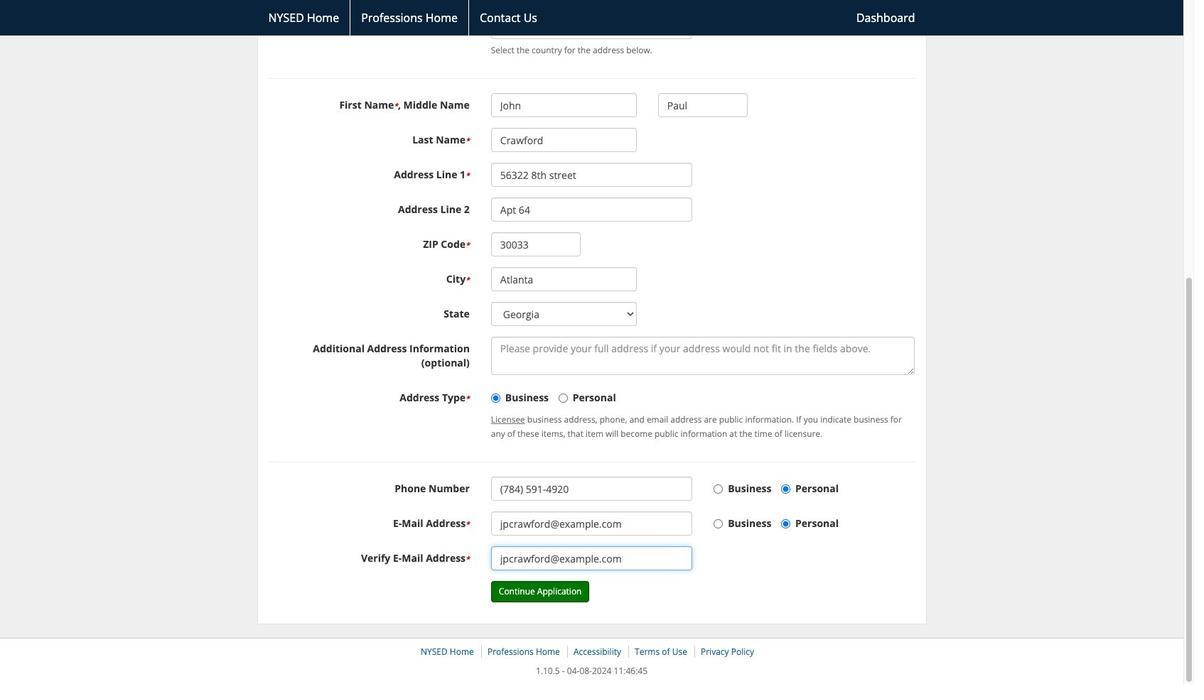 Task type: describe. For each thing, give the bounding box(es) containing it.
Address Line 2 text field
[[491, 198, 693, 222]]

Middle Name text field
[[658, 93, 749, 117]]

Email text field
[[491, 512, 693, 536]]

Please re-enter your e-mail address. text field
[[491, 547, 693, 571]]

Last Name text field
[[491, 128, 637, 152]]

Enter phone number (optional) text field
[[491, 477, 693, 502]]



Task type: locate. For each thing, give the bounding box(es) containing it.
None radio
[[491, 394, 501, 403], [559, 394, 568, 403], [714, 485, 723, 494], [782, 520, 791, 529], [491, 394, 501, 403], [559, 394, 568, 403], [714, 485, 723, 494], [782, 520, 791, 529]]

Please provide your full address if your address would not fit in the fields above. text field
[[491, 337, 916, 376]]

First Name text field
[[491, 93, 637, 117]]

None submit
[[491, 582, 590, 603]]

None radio
[[782, 485, 791, 494], [714, 520, 723, 529], [782, 485, 791, 494], [714, 520, 723, 529]]

Address Line 1 text field
[[491, 163, 693, 187]]

City text field
[[491, 268, 637, 292]]

ZIP Code text field
[[491, 233, 581, 257]]



Task type: vqa. For each thing, say whether or not it's contained in the screenshot.
Enter phone number (optional) text box
yes



